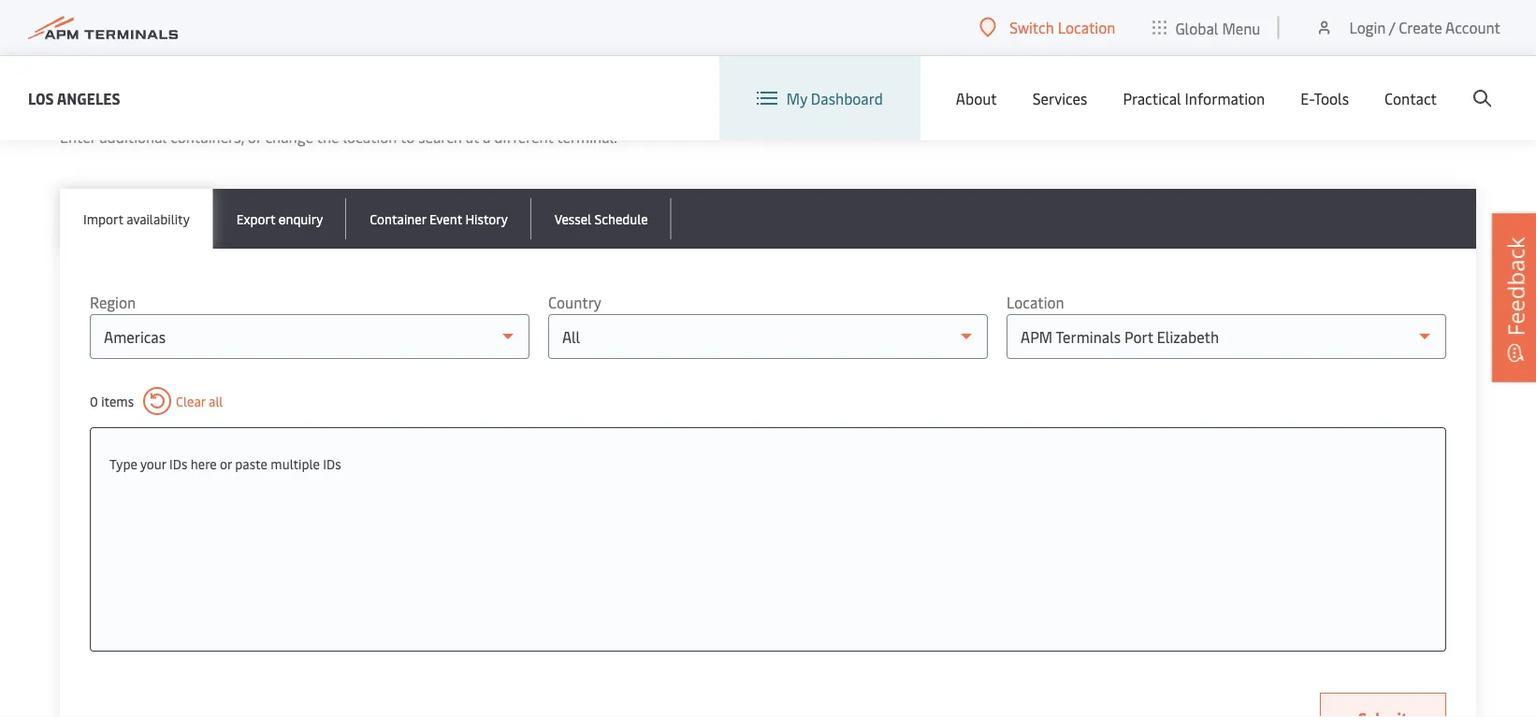 Task type: describe. For each thing, give the bounding box(es) containing it.
2 ids from the left
[[323, 455, 341, 473]]

practical information button
[[1123, 56, 1265, 140]]

login / create account
[[1350, 17, 1501, 37]]

los
[[28, 88, 54, 108]]

schedule
[[595, 210, 648, 227]]

0 items
[[90, 393, 134, 410]]

vessel schedule button
[[531, 189, 672, 249]]

export еnquiry button
[[213, 189, 346, 249]]

global menu
[[1176, 18, 1261, 38]]

at
[[466, 127, 479, 147]]

global
[[1176, 18, 1219, 38]]

create
[[1399, 17, 1443, 37]]

search
[[418, 127, 462, 147]]

tab list containing import availability
[[60, 189, 1477, 249]]

1 vertical spatial location
[[1007, 292, 1065, 313]]

feedback
[[1501, 237, 1531, 336]]

export еnquiry
[[237, 210, 323, 227]]

here
[[191, 455, 217, 473]]

my dashboard button
[[757, 56, 883, 140]]

e-tools button
[[1301, 56, 1349, 140]]

import
[[83, 210, 123, 227]]

paste
[[235, 455, 268, 473]]

your
[[140, 455, 166, 473]]

location inside button
[[1058, 17, 1116, 37]]

additional
[[99, 127, 167, 147]]

country
[[548, 292, 602, 313]]

global menu button
[[1135, 0, 1280, 56]]

type your ids here or paste multiple ids
[[109, 455, 341, 473]]

contact
[[1385, 88, 1437, 108]]

dashboard
[[811, 88, 883, 108]]

information
[[1185, 88, 1265, 108]]

about button
[[956, 56, 997, 140]]

region
[[90, 292, 136, 313]]

0 horizontal spatial or
[[220, 455, 232, 473]]

switch location
[[1010, 17, 1116, 37]]

availability
[[126, 210, 190, 227]]

clear
[[176, 393, 206, 410]]

my dashboard
[[787, 88, 883, 108]]

clear all
[[176, 393, 223, 410]]

export
[[237, 210, 275, 227]]

practical
[[1123, 88, 1182, 108]]

services
[[1033, 88, 1088, 108]]

or inside 'search again enter additional containers, or change the location to search at a different terminal.'
[[248, 127, 262, 147]]

terminal.
[[557, 127, 618, 147]]

e-tools
[[1301, 88, 1349, 108]]

/
[[1389, 17, 1396, 37]]

my
[[787, 88, 808, 108]]

clear all button
[[143, 387, 223, 415]]



Task type: vqa. For each thing, say whether or not it's contained in the screenshot.
right America
no



Task type: locate. For each thing, give the bounding box(es) containing it.
angeles
[[57, 88, 120, 108]]

services button
[[1033, 56, 1088, 140]]

to
[[400, 127, 415, 147]]

event
[[429, 210, 462, 227]]

None text field
[[109, 447, 1427, 481]]

different
[[494, 127, 554, 147]]

e-
[[1301, 88, 1314, 108]]

contact button
[[1385, 56, 1437, 140]]

containers,
[[170, 127, 244, 147]]

vessel
[[555, 210, 592, 227]]

location
[[343, 127, 397, 147]]

container event history
[[370, 210, 508, 227]]

1 vertical spatial or
[[220, 455, 232, 473]]

switch location button
[[980, 17, 1116, 38]]

items
[[101, 393, 134, 410]]

los angeles link
[[28, 87, 120, 110]]

or left 'change'
[[248, 127, 262, 147]]

container
[[370, 210, 426, 227]]

enter
[[60, 127, 96, 147]]

1 horizontal spatial ids
[[323, 455, 341, 473]]

0
[[90, 393, 98, 410]]

1 horizontal spatial or
[[248, 127, 262, 147]]

account
[[1446, 17, 1501, 37]]

change
[[265, 127, 313, 147]]

a
[[483, 127, 491, 147]]

search
[[60, 86, 138, 121]]

about
[[956, 88, 997, 108]]

los angeles
[[28, 88, 120, 108]]

ids right your
[[169, 455, 187, 473]]

import availability button
[[60, 189, 213, 249]]

search again enter additional containers, or change the location to search at a different terminal.
[[60, 86, 618, 147]]

practical information
[[1123, 88, 1265, 108]]

history
[[465, 210, 508, 227]]

feedback button
[[1493, 214, 1537, 382]]

all
[[209, 393, 223, 410]]

tools
[[1314, 88, 1349, 108]]

еnquiry
[[279, 210, 323, 227]]

again
[[144, 86, 207, 121]]

type
[[109, 455, 137, 473]]

tab list
[[60, 189, 1477, 249]]

login / create account link
[[1315, 0, 1501, 55]]

multiple
[[271, 455, 320, 473]]

login
[[1350, 17, 1386, 37]]

container event history button
[[346, 189, 531, 249]]

menu
[[1223, 18, 1261, 38]]

1 ids from the left
[[169, 455, 187, 473]]

location
[[1058, 17, 1116, 37], [1007, 292, 1065, 313]]

vessel schedule
[[555, 210, 648, 227]]

0 vertical spatial location
[[1058, 17, 1116, 37]]

0 horizontal spatial ids
[[169, 455, 187, 473]]

ids right multiple
[[323, 455, 341, 473]]

or
[[248, 127, 262, 147], [220, 455, 232, 473]]

import availability
[[83, 210, 190, 227]]

ids
[[169, 455, 187, 473], [323, 455, 341, 473]]

switch
[[1010, 17, 1054, 37]]

0 vertical spatial or
[[248, 127, 262, 147]]

the
[[317, 127, 339, 147]]

or right here
[[220, 455, 232, 473]]



